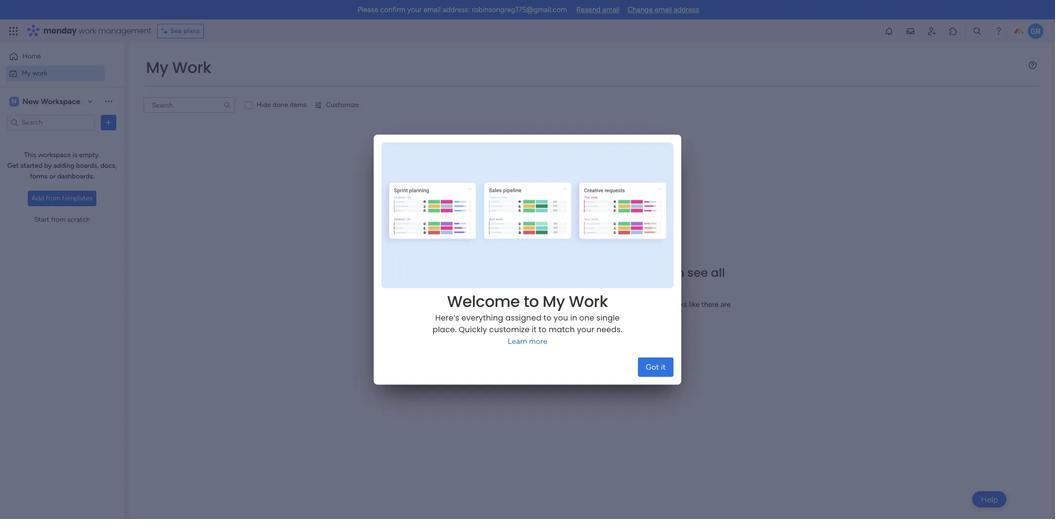 Task type: vqa. For each thing, say whether or not it's contained in the screenshot.
Yet
no



Task type: locate. For each thing, give the bounding box(es) containing it.
from right start
[[51, 216, 66, 224]]

is left empty.
[[73, 151, 77, 159]]

1 vertical spatial in
[[570, 312, 577, 324]]

1 vertical spatial this
[[459, 265, 483, 281]]

item
[[541, 300, 555, 309]]

this up welcome
[[459, 265, 483, 281]]

work right the monday
[[79, 25, 96, 37]]

you up match
[[554, 312, 568, 324]]

None search field
[[144, 97, 235, 113]]

to
[[524, 290, 539, 312], [586, 311, 593, 320], [544, 312, 552, 324], [539, 324, 547, 335]]

assigned down an
[[506, 312, 542, 324]]

started
[[20, 162, 42, 170]]

0 vertical spatial one
[[600, 279, 622, 295]]

learn
[[573, 321, 592, 330], [508, 337, 527, 346]]

1 horizontal spatial learn more link
[[573, 321, 612, 331]]

resend email link
[[576, 5, 620, 14]]

1 horizontal spatial email
[[603, 5, 620, 14]]

2 horizontal spatial email
[[655, 5, 672, 14]]

0 vertical spatial more
[[594, 321, 612, 330]]

dashboards.
[[57, 172, 94, 181]]

workspace selection element
[[9, 96, 82, 107]]

work down the home on the top left of the page
[[32, 69, 47, 77]]

board,
[[580, 300, 601, 309]]

plans
[[184, 27, 200, 35]]

work
[[172, 56, 211, 78], [569, 290, 608, 312]]

3 email from the left
[[655, 5, 672, 14]]

1 horizontal spatial work
[[79, 25, 96, 37]]

this up started
[[24, 151, 36, 159]]

1 vertical spatial work
[[569, 290, 608, 312]]

2 horizontal spatial it
[[661, 363, 666, 372]]

1 horizontal spatial items
[[536, 311, 554, 320]]

items right done
[[290, 101, 307, 109]]

1 vertical spatial it
[[532, 324, 537, 335]]

2 vertical spatial it
[[661, 363, 666, 372]]

done
[[273, 101, 288, 109]]

it left will
[[603, 300, 607, 309]]

1 email from the left
[[424, 5, 441, 14]]

assigned inside welcome to my work here's everything assigned to you in one single place. quickly customize it to match your needs. learn more
[[506, 312, 542, 324]]

0 horizontal spatial email
[[424, 5, 441, 14]]

0 horizontal spatial are
[[488, 300, 498, 309]]

looks
[[670, 300, 687, 309]]

from
[[46, 194, 60, 203], [51, 216, 66, 224]]

1 horizontal spatial this
[[459, 265, 483, 281]]

0 horizontal spatial in
[[570, 312, 577, 324]]

1 vertical spatial learn more link
[[508, 337, 548, 346]]

work up any
[[556, 279, 583, 295]]

email right the change
[[655, 5, 672, 14]]

0 horizontal spatial is
[[73, 151, 77, 159]]

from for add
[[46, 194, 60, 203]]

email left address:
[[424, 5, 441, 14]]

0 horizontal spatial it
[[532, 324, 537, 335]]

my down see plans button
[[146, 56, 168, 78]]

boards,
[[76, 162, 99, 170]]

greg robinson image
[[1028, 23, 1044, 39]]

to down board,
[[586, 311, 593, 320]]

it inside welcome to my work here's everything assigned to you in one single place. quickly customize it to match your needs. learn more
[[532, 324, 537, 335]]

0 vertical spatial learn more link
[[573, 321, 612, 331]]

work left will
[[569, 290, 608, 312]]

1 vertical spatial learn
[[508, 337, 527, 346]]

learn more link down board,
[[573, 321, 612, 331]]

1 horizontal spatial one
[[600, 279, 622, 295]]

will
[[609, 300, 620, 309]]

one up will
[[600, 279, 622, 295]]

one inside welcome to my work here's everything assigned to you in one single place. quickly customize it to match your needs. learn more
[[580, 312, 594, 324]]

0 horizontal spatial work
[[32, 69, 47, 77]]

1 horizontal spatial work
[[569, 290, 608, 312]]

my left any
[[543, 290, 565, 312]]

it down no on the bottom of page
[[532, 324, 537, 335]]

my inside welcome to my work here's everything assigned to you in one single place. quickly customize it to match your needs. learn more
[[543, 290, 565, 312]]

0 horizontal spatial learn
[[508, 337, 527, 346]]

items down item
[[536, 311, 554, 320]]

match
[[549, 324, 575, 335]]

to left item
[[524, 290, 539, 312]]

in up board,
[[586, 279, 597, 295]]

your
[[407, 5, 422, 14], [498, 265, 524, 281], [526, 279, 553, 295], [577, 324, 595, 335]]

your up an
[[526, 279, 553, 295]]

inbox image
[[906, 26, 916, 36]]

add
[[32, 194, 44, 203]]

0 vertical spatial it
[[603, 300, 607, 309]]

empty.
[[79, 151, 100, 159]]

change email address
[[628, 5, 699, 14]]

my for my work
[[146, 56, 168, 78]]

it
[[603, 300, 607, 309], [532, 324, 537, 335], [661, 363, 666, 372]]

add from templates
[[32, 194, 93, 203]]

see plans button
[[157, 24, 204, 38]]

when
[[453, 300, 473, 309]]

1 vertical spatial work
[[32, 69, 47, 77]]

base,
[[564, 265, 596, 281]]

0 horizontal spatial one
[[580, 312, 594, 324]]

customize
[[326, 101, 359, 109]]

this inside the this workspace is empty. get started by adding boards, docs, forms or dashboards.
[[24, 151, 36, 159]]

0 vertical spatial this
[[24, 151, 36, 159]]

new
[[22, 97, 39, 106]]

scratch
[[67, 216, 90, 224]]

2 horizontal spatial my
[[543, 290, 565, 312]]

my inside button
[[21, 69, 31, 77]]

1 vertical spatial items
[[536, 311, 554, 320]]

change email address link
[[628, 5, 699, 14]]

2 are from the left
[[721, 300, 731, 309]]

address:
[[443, 5, 470, 14]]

work inside button
[[32, 69, 47, 77]]

0 vertical spatial work
[[79, 25, 96, 37]]

learn inside welcome to my work here's everything assigned to you in one single place. quickly customize it to match your needs. learn more
[[508, 337, 527, 346]]

0 horizontal spatial more
[[529, 337, 548, 346]]

0 vertical spatial in
[[586, 279, 597, 295]]

1 vertical spatial one
[[580, 312, 594, 324]]

got it button
[[638, 358, 674, 377]]

in
[[586, 279, 597, 295], [570, 312, 577, 324]]

more down 'at'
[[594, 321, 612, 330]]

1 horizontal spatial my
[[146, 56, 168, 78]]

0 horizontal spatial this
[[24, 151, 36, 159]]

home
[[22, 52, 41, 60]]

home button
[[6, 49, 105, 64]]

you left can on the bottom right of the page
[[638, 265, 659, 281]]

start from scratch button
[[30, 212, 94, 228]]

0 vertical spatial from
[[46, 194, 60, 203]]

all
[[711, 265, 725, 281]]

0 horizontal spatial my
[[21, 69, 31, 77]]

to down item
[[544, 312, 552, 324]]

one
[[600, 279, 622, 295], [580, 312, 594, 324]]

1 vertical spatial is
[[486, 265, 495, 281]]

is
[[73, 151, 77, 159], [486, 265, 495, 281]]

1 horizontal spatial in
[[586, 279, 597, 295]]

items
[[290, 101, 307, 109], [536, 311, 554, 320]]

confirm
[[380, 5, 406, 14]]

it inside the this is your home base, where you can see all your work in one place when you are assigned an item on any board, it will appear here. it looks like there are no items assigned to you at the moment. learn more
[[603, 300, 607, 309]]

1 horizontal spatial are
[[721, 300, 731, 309]]

is inside the this is your home base, where you can see all your work in one place when you are assigned an item on any board, it will appear here. it looks like there are no items assigned to you at the moment. learn more
[[486, 265, 495, 281]]

work down plans
[[172, 56, 211, 78]]

email for change email address
[[655, 5, 672, 14]]

1 horizontal spatial learn
[[573, 321, 592, 330]]

hide done items
[[257, 101, 307, 109]]

is up welcome
[[486, 265, 495, 281]]

assigned down any
[[556, 311, 584, 320]]

this inside the this is your home base, where you can see all your work in one place when you are assigned an item on any board, it will appear here. it looks like there are no items assigned to you at the moment. learn more
[[459, 265, 483, 281]]

please confirm your email address: robinsongreg175@gmail.com
[[358, 5, 567, 14]]

learn down board,
[[573, 321, 592, 330]]

in down any
[[570, 312, 577, 324]]

it right got
[[661, 363, 666, 372]]

this
[[24, 151, 36, 159], [459, 265, 483, 281]]

learn more link
[[573, 321, 612, 331], [508, 337, 548, 346]]

docs,
[[100, 162, 117, 170]]

my down the home on the top left of the page
[[21, 69, 31, 77]]

are up everything
[[488, 300, 498, 309]]

are
[[488, 300, 498, 309], [721, 300, 731, 309]]

like
[[689, 300, 700, 309]]

2 horizontal spatial work
[[556, 279, 583, 295]]

workspace
[[41, 97, 80, 106]]

this workspace is empty. get started by adding boards, docs, forms or dashboards.
[[7, 151, 117, 181]]

my work
[[146, 56, 211, 78]]

email right resend
[[603, 5, 620, 14]]

new workspace
[[22, 97, 80, 106]]

my
[[146, 56, 168, 78], [21, 69, 31, 77], [543, 290, 565, 312]]

moment.
[[630, 311, 659, 320]]

1 horizontal spatial it
[[603, 300, 607, 309]]

work
[[79, 25, 96, 37], [32, 69, 47, 77], [556, 279, 583, 295]]

learn more link down customize
[[508, 337, 548, 346]]

0 horizontal spatial learn more link
[[508, 337, 548, 346]]

customize button
[[311, 97, 363, 113]]

your left 'needs.'
[[577, 324, 595, 335]]

at
[[609, 311, 615, 320]]

1 horizontal spatial is
[[486, 265, 495, 281]]

are right there
[[721, 300, 731, 309]]

from right add
[[46, 194, 60, 203]]

it inside button
[[661, 363, 666, 372]]

1 vertical spatial more
[[529, 337, 548, 346]]

learn down customize
[[508, 337, 527, 346]]

this for is
[[459, 265, 483, 281]]

add from templates button
[[28, 191, 96, 206]]

you up everything
[[474, 300, 487, 309]]

0 vertical spatial is
[[73, 151, 77, 159]]

monday
[[43, 25, 77, 37]]

one down board,
[[580, 312, 594, 324]]

customize
[[489, 324, 530, 335]]

see
[[170, 27, 182, 35]]

work inside the this is your home base, where you can see all your work in one place when you are assigned an item on any board, it will appear here. it looks like there are no items assigned to you at the moment. learn more
[[556, 279, 583, 295]]

change
[[628, 5, 653, 14]]

0 horizontal spatial items
[[290, 101, 307, 109]]

0 vertical spatial learn
[[573, 321, 592, 330]]

1 horizontal spatial more
[[594, 321, 612, 330]]

1 vertical spatial from
[[51, 216, 66, 224]]

items inside the this is your home base, where you can see all your work in one place when you are assigned an item on any board, it will appear here. it looks like there are no items assigned to you at the moment. learn more
[[536, 311, 554, 320]]

is inside the this workspace is empty. get started by adding boards, docs, forms or dashboards.
[[73, 151, 77, 159]]

1 are from the left
[[488, 300, 498, 309]]

2 vertical spatial work
[[556, 279, 583, 295]]

2 email from the left
[[603, 5, 620, 14]]

0 vertical spatial work
[[172, 56, 211, 78]]

more down no on the bottom of page
[[529, 337, 548, 346]]



Task type: describe. For each thing, give the bounding box(es) containing it.
work inside welcome to my work here's everything assigned to you in one single place. quickly customize it to match your needs. learn more
[[569, 290, 608, 312]]

no
[[526, 311, 534, 320]]

forms
[[30, 172, 48, 181]]

address
[[674, 5, 699, 14]]

see
[[688, 265, 708, 281]]

hide
[[257, 101, 271, 109]]

start from scratch
[[34, 216, 90, 224]]

help button
[[973, 492, 1007, 508]]

apps image
[[949, 26, 959, 36]]

you left 'at'
[[595, 311, 607, 320]]

see plans
[[170, 27, 200, 35]]

single
[[597, 312, 620, 324]]

help image
[[994, 26, 1004, 36]]

to inside the this is your home base, where you can see all your work in one place when you are assigned an item on any board, it will appear here. it looks like there are no items assigned to you at the moment. learn more
[[586, 311, 593, 320]]

on
[[557, 300, 565, 309]]

your left home
[[498, 265, 524, 281]]

workspace
[[38, 151, 71, 159]]

place
[[625, 279, 658, 295]]

from for start
[[51, 216, 66, 224]]

learn inside the this is your home base, where you can see all your work in one place when you are assigned an item on any board, it will appear here. it looks like there are no items assigned to you at the moment. learn more
[[573, 321, 592, 330]]

robinsongreg175@gmail.com
[[472, 5, 567, 14]]

quickly
[[459, 324, 487, 335]]

please
[[358, 5, 378, 14]]

this is your home base, where you can see all your work in one place when you are assigned an item on any board, it will appear here. it looks like there are no items assigned to you at the moment. learn more
[[453, 265, 731, 330]]

select product image
[[9, 26, 18, 36]]

n
[[11, 97, 17, 105]]

any
[[567, 300, 579, 309]]

more inside welcome to my work here's everything assigned to you in one single place. quickly customize it to match your needs. learn more
[[529, 337, 548, 346]]

search everything image
[[973, 26, 982, 36]]

templates
[[62, 194, 93, 203]]

can
[[662, 265, 685, 281]]

welcome to my work here's everything assigned to you in one single place. quickly customize it to match your needs. learn more
[[433, 290, 623, 346]]

by
[[44, 162, 52, 170]]

start
[[34, 216, 49, 224]]

in inside the this is your home base, where you can see all your work in one place when you are assigned an item on any board, it will appear here. it looks like there are no items assigned to you at the moment. learn more
[[586, 279, 597, 295]]

here's
[[435, 312, 460, 324]]

invite members image
[[927, 26, 937, 36]]

where
[[599, 265, 635, 281]]

the
[[617, 311, 628, 320]]

Search in workspace field
[[20, 117, 81, 128]]

home
[[527, 265, 561, 281]]

one inside the this is your home base, where you can see all your work in one place when you are assigned an item on any board, it will appear here. it looks like there are no items assigned to you at the moment. learn more
[[600, 279, 622, 295]]

monday work management
[[43, 25, 151, 37]]

work for my
[[32, 69, 47, 77]]

your right confirm
[[407, 5, 422, 14]]

there
[[702, 300, 719, 309]]

your inside welcome to my work here's everything assigned to you in one single place. quickly customize it to match your needs. learn more
[[577, 324, 595, 335]]

or
[[49, 172, 56, 181]]

more inside the this is your home base, where you can see all your work in one place when you are assigned an item on any board, it will appear here. it looks like there are no items assigned to you at the moment. learn more
[[594, 321, 612, 330]]

my work button
[[6, 65, 105, 81]]

got
[[646, 363, 659, 372]]

assigned up no on the bottom of page
[[500, 300, 529, 309]]

search image
[[223, 101, 231, 109]]

needs.
[[597, 324, 623, 335]]

to left match
[[539, 324, 547, 335]]

workspace image
[[9, 96, 19, 107]]

get
[[7, 162, 19, 170]]

management
[[98, 25, 151, 37]]

appear
[[622, 300, 644, 309]]

0 horizontal spatial work
[[172, 56, 211, 78]]

welcome to my work feature image image
[[531, 185, 654, 245]]

notifications image
[[885, 26, 894, 36]]

my for my work
[[21, 69, 31, 77]]

0 vertical spatial items
[[290, 101, 307, 109]]

in inside welcome to my work here's everything assigned to you in one single place. quickly customize it to match your needs. learn more
[[570, 312, 577, 324]]

an
[[531, 300, 539, 309]]

here.
[[646, 300, 662, 309]]

got it
[[646, 363, 666, 372]]

it
[[664, 300, 668, 309]]

work for monday
[[79, 25, 96, 37]]

Filter dashboard by text search field
[[144, 97, 235, 113]]

this for workspace
[[24, 151, 36, 159]]

resend email
[[576, 5, 620, 14]]

welcome
[[447, 290, 520, 312]]

you inside welcome to my work here's everything assigned to you in one single place. quickly customize it to match your needs. learn more
[[554, 312, 568, 324]]

help
[[981, 495, 998, 505]]

place.
[[433, 324, 457, 335]]

email for resend email
[[603, 5, 620, 14]]

everything
[[462, 312, 503, 324]]

resend
[[576, 5, 601, 14]]

my work
[[21, 69, 47, 77]]

adding
[[53, 162, 74, 170]]



